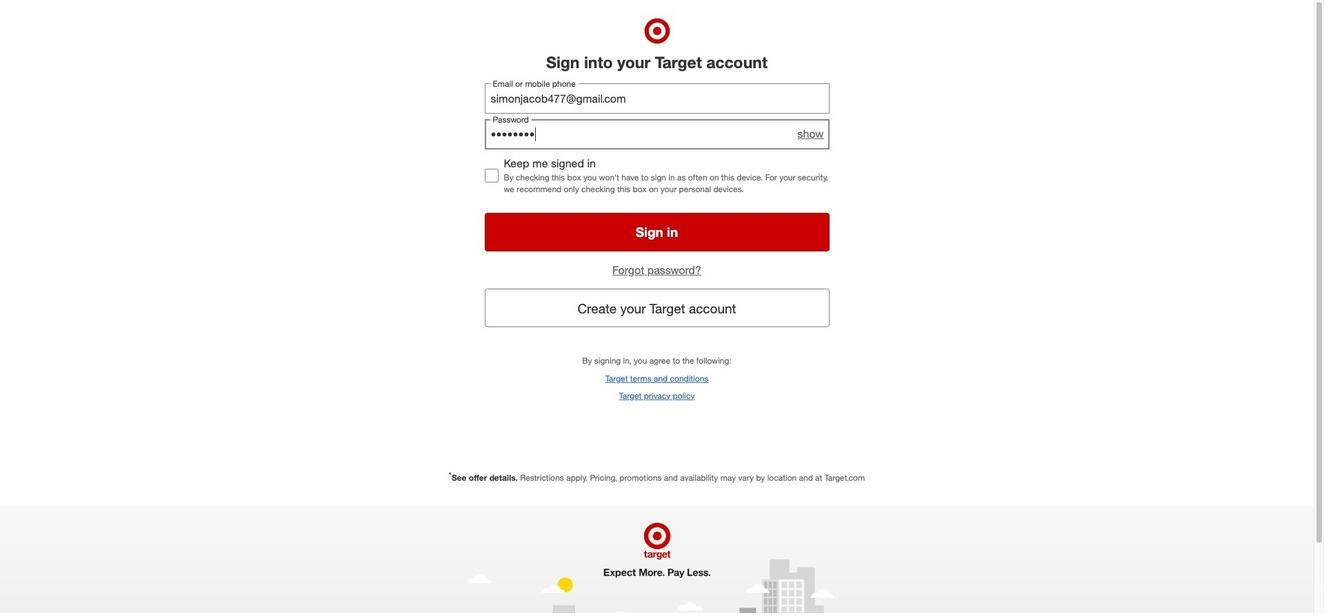 Task type: vqa. For each thing, say whether or not it's contained in the screenshot.
left Help
no



Task type: describe. For each thing, give the bounding box(es) containing it.
target: expect more. pay less. image
[[463, 506, 851, 614]]



Task type: locate. For each thing, give the bounding box(es) containing it.
None text field
[[485, 83, 829, 114]]

None checkbox
[[485, 169, 498, 183]]

None password field
[[485, 119, 829, 149]]



